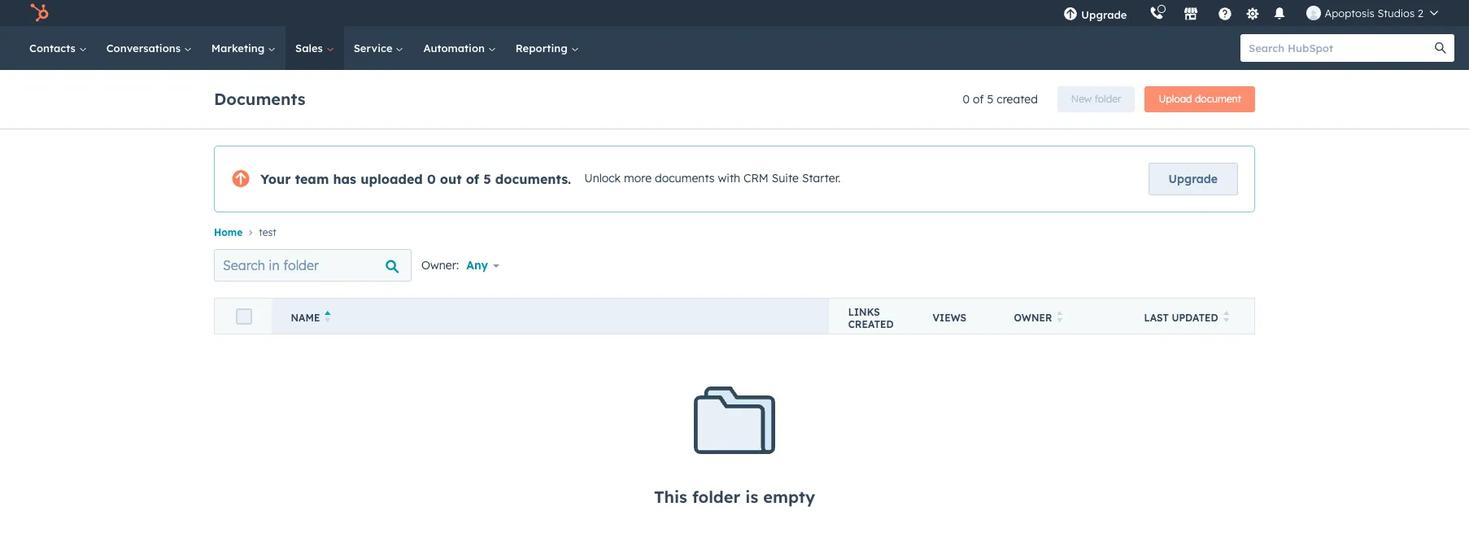 Task type: vqa. For each thing, say whether or not it's contained in the screenshot.
Last updated
yes



Task type: locate. For each thing, give the bounding box(es) containing it.
your team has uploaded 0 out of 5 documents.
[[260, 171, 571, 187]]

5
[[988, 92, 994, 107], [484, 171, 491, 187]]

press to sort. image
[[1224, 311, 1230, 323]]

updated
[[1172, 312, 1219, 324]]

calling icon image
[[1150, 7, 1165, 21]]

last updated button
[[1125, 299, 1255, 334]]

press to sort. element
[[1057, 311, 1064, 325], [1224, 311, 1230, 325]]

upload document button
[[1145, 86, 1256, 112]]

team
[[295, 171, 329, 187]]

press to sort. element inside last updated button
[[1224, 311, 1230, 325]]

1 vertical spatial created
[[849, 318, 894, 330]]

0 horizontal spatial created
[[849, 318, 894, 330]]

more
[[624, 171, 652, 186]]

1 horizontal spatial upgrade
[[1169, 172, 1218, 186]]

reporting link
[[506, 26, 589, 70]]

folder for this
[[693, 487, 741, 507]]

help button
[[1212, 0, 1240, 26]]

folder
[[1095, 93, 1122, 105], [693, 487, 741, 507]]

of
[[973, 92, 984, 107], [466, 171, 479, 187]]

folder right new
[[1095, 93, 1122, 105]]

hubspot image
[[29, 3, 49, 23]]

test
[[259, 227, 276, 239]]

0 inside documents banner
[[963, 92, 970, 107]]

out
[[440, 171, 462, 187]]

uploaded
[[361, 171, 423, 187]]

press to sort. image
[[1057, 311, 1064, 323]]

marketing link
[[202, 26, 286, 70]]

settings image
[[1246, 7, 1261, 22]]

1 vertical spatial of
[[466, 171, 479, 187]]

sales
[[295, 42, 326, 55]]

1 horizontal spatial 5
[[988, 92, 994, 107]]

press to sort. element for owner
[[1057, 311, 1064, 325]]

1 press to sort. element from the left
[[1057, 311, 1064, 325]]

1 vertical spatial 5
[[484, 171, 491, 187]]

upgrade right upgrade image
[[1082, 8, 1128, 21]]

studios
[[1378, 7, 1415, 20]]

created left views on the bottom right
[[849, 318, 894, 330]]

0
[[963, 92, 970, 107], [427, 171, 436, 187]]

0 vertical spatial upgrade
[[1082, 8, 1128, 21]]

navigation containing home
[[214, 222, 1256, 243]]

0 horizontal spatial folder
[[693, 487, 741, 507]]

1 vertical spatial folder
[[693, 487, 741, 507]]

press to sort. element inside owner button
[[1057, 311, 1064, 325]]

documents.
[[495, 171, 571, 187]]

documents
[[214, 88, 306, 109]]

1 horizontal spatial created
[[997, 92, 1038, 107]]

apoptosis
[[1325, 7, 1375, 20]]

has
[[333, 171, 356, 187]]

upload document
[[1159, 93, 1242, 105]]

0 of 5 created
[[963, 92, 1038, 107]]

home button
[[214, 227, 243, 239]]

name
[[291, 312, 320, 324]]

1 horizontal spatial of
[[973, 92, 984, 107]]

folder for new
[[1095, 93, 1122, 105]]

any
[[466, 258, 488, 273]]

owner
[[1014, 312, 1053, 324]]

2 press to sort. element from the left
[[1224, 311, 1230, 325]]

ascending sort. press to sort descending. element
[[325, 311, 331, 325]]

press to sort. element for last updated
[[1224, 311, 1230, 325]]

menu item
[[1139, 0, 1142, 26]]

marketplaces image
[[1185, 7, 1199, 22]]

0 horizontal spatial upgrade
[[1082, 8, 1128, 21]]

1 horizontal spatial 0
[[963, 92, 970, 107]]

1 horizontal spatial press to sort. element
[[1224, 311, 1230, 325]]

new folder
[[1072, 93, 1122, 105]]

search image
[[1436, 42, 1447, 54]]

notifications image
[[1273, 7, 1288, 22]]

calling icon button
[[1144, 2, 1171, 24]]

service
[[354, 42, 396, 55]]

upgrade down upload document button
[[1169, 172, 1218, 186]]

0 vertical spatial folder
[[1095, 93, 1122, 105]]

menu
[[1053, 0, 1450, 26]]

navigation
[[214, 222, 1256, 243]]

marketplaces button
[[1175, 0, 1209, 26]]

0 vertical spatial 5
[[988, 92, 994, 107]]

help image
[[1219, 7, 1233, 22]]

press to sort. element right updated
[[1224, 311, 1230, 325]]

0 vertical spatial of
[[973, 92, 984, 107]]

0 horizontal spatial 5
[[484, 171, 491, 187]]

folder left is
[[693, 487, 741, 507]]

empty
[[764, 487, 816, 507]]

apoptosis studios 2 button
[[1298, 0, 1449, 26]]

1 horizontal spatial folder
[[1095, 93, 1122, 105]]

1 vertical spatial 0
[[427, 171, 436, 187]]

automation link
[[414, 26, 506, 70]]

created left new
[[997, 92, 1038, 107]]

starter.
[[802, 171, 841, 186]]

last
[[1145, 312, 1169, 324]]

reporting
[[516, 42, 571, 55]]

1 vertical spatial upgrade
[[1169, 172, 1218, 186]]

folder inside button
[[1095, 93, 1122, 105]]

0 vertical spatial created
[[997, 92, 1038, 107]]

press to sort. element right owner
[[1057, 311, 1064, 325]]

0 horizontal spatial press to sort. element
[[1057, 311, 1064, 325]]

this
[[654, 487, 688, 507]]

crm
[[744, 171, 769, 186]]

settings link
[[1243, 4, 1263, 22]]

0 horizontal spatial of
[[466, 171, 479, 187]]

upgrade inside "link"
[[1169, 172, 1218, 186]]

2
[[1418, 7, 1424, 20]]

service link
[[344, 26, 414, 70]]

upgrade
[[1082, 8, 1128, 21], [1169, 172, 1218, 186]]

upgrade image
[[1064, 7, 1079, 22]]

unlock more documents with crm suite starter.
[[584, 171, 841, 186]]

0 vertical spatial 0
[[963, 92, 970, 107]]

created
[[997, 92, 1038, 107], [849, 318, 894, 330]]



Task type: describe. For each thing, give the bounding box(es) containing it.
document
[[1195, 93, 1242, 105]]

upload
[[1159, 93, 1193, 105]]

menu containing apoptosis studios 2
[[1053, 0, 1450, 26]]

0 horizontal spatial 0
[[427, 171, 436, 187]]

with
[[718, 171, 741, 186]]

links
[[849, 306, 880, 318]]

new folder button
[[1058, 86, 1136, 112]]

documents
[[655, 171, 715, 186]]

sales link
[[286, 26, 344, 70]]

home
[[214, 227, 243, 239]]

notifications button
[[1267, 0, 1294, 26]]

marketing
[[211, 42, 268, 55]]

automation
[[424, 42, 488, 55]]

unlock
[[584, 171, 621, 186]]

views
[[933, 312, 967, 324]]

Search search field
[[214, 249, 412, 282]]

is
[[746, 487, 759, 507]]

tara schultz image
[[1307, 6, 1322, 20]]

documents banner
[[214, 81, 1256, 112]]

your
[[260, 171, 291, 187]]

hubspot link
[[20, 3, 61, 23]]

name button
[[271, 299, 829, 334]]

contacts link
[[20, 26, 97, 70]]

contacts
[[29, 42, 79, 55]]

5 inside documents banner
[[988, 92, 994, 107]]

conversations
[[106, 42, 184, 55]]

conversations link
[[97, 26, 202, 70]]

last updated
[[1145, 312, 1219, 324]]

owner:
[[422, 258, 459, 273]]

created inside documents banner
[[997, 92, 1038, 107]]

owner button
[[995, 299, 1125, 334]]

this folder is empty
[[654, 487, 816, 507]]

any button
[[466, 249, 510, 282]]

search button
[[1427, 34, 1455, 62]]

apoptosis studios 2
[[1325, 7, 1424, 20]]

links created
[[849, 306, 894, 330]]

Search HubSpot search field
[[1241, 34, 1441, 62]]

of inside documents banner
[[973, 92, 984, 107]]

new
[[1072, 93, 1092, 105]]

ascending sort. press to sort descending. image
[[325, 311, 331, 323]]

upgrade link
[[1149, 163, 1239, 195]]

suite
[[772, 171, 799, 186]]



